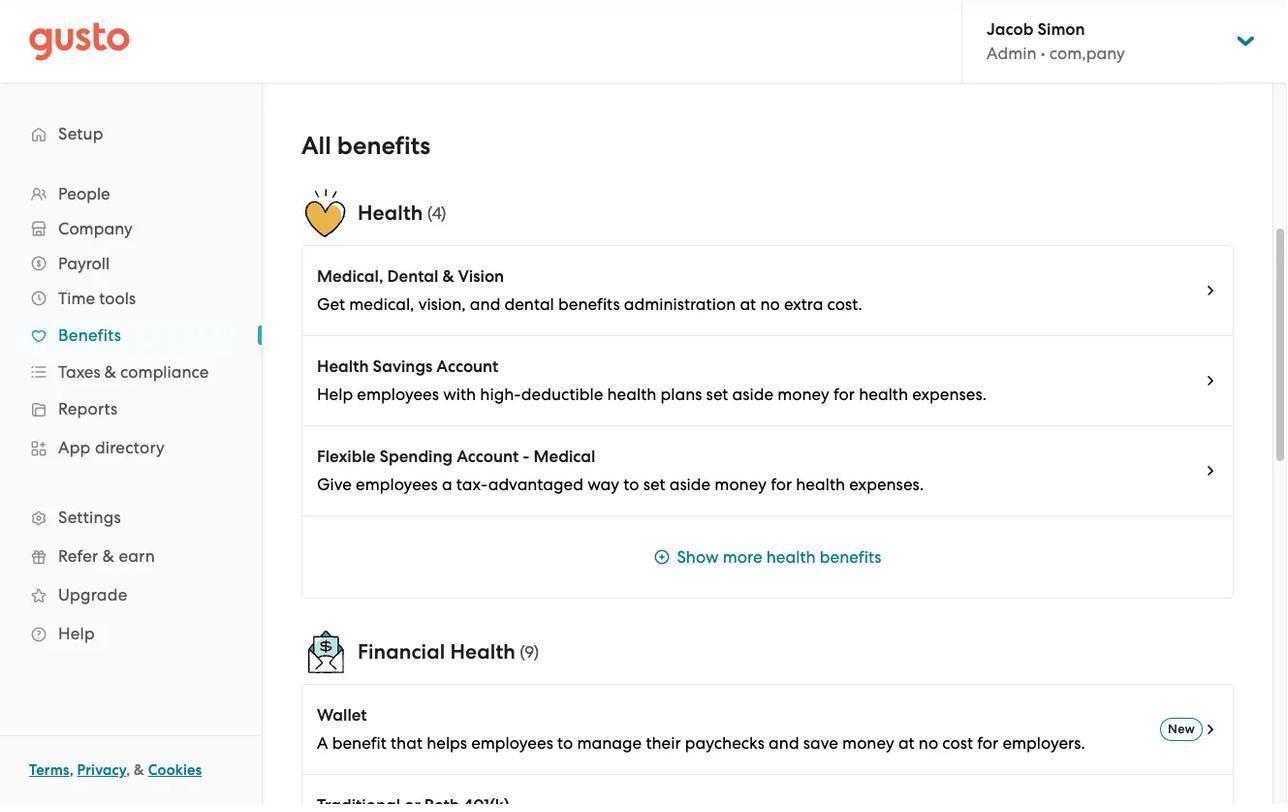 Task type: vqa. For each thing, say whether or not it's contained in the screenshot.
top (
yes



Task type: locate. For each thing, give the bounding box(es) containing it.
help up flexible
[[317, 385, 353, 404]]

medical,
[[349, 295, 415, 314]]

money up more
[[715, 475, 767, 495]]

0 vertical spatial employees
[[357, 385, 439, 404]]

&
[[443, 267, 455, 287], [105, 363, 116, 382], [103, 547, 115, 566], [134, 762, 145, 780]]

1 horizontal spatial for
[[834, 385, 855, 404]]

help down upgrade
[[58, 625, 95, 644]]

advantaged
[[488, 475, 584, 495]]

•
[[1041, 44, 1046, 63]]

and down vision
[[470, 295, 501, 314]]

extra
[[784, 295, 824, 314]]

1 vertical spatial and
[[769, 734, 800, 753]]

0 vertical spatial help
[[317, 385, 353, 404]]

time tools
[[58, 289, 136, 308]]

to right way
[[624, 475, 640, 495]]

) inside health ( 4 )
[[441, 204, 447, 223]]

0 horizontal spatial aside
[[670, 475, 711, 495]]

1 vertical spatial no
[[919, 734, 939, 753]]

2 horizontal spatial money
[[843, 734, 895, 753]]

1 vertical spatial opens in current tab image
[[1203, 464, 1219, 479]]

for up show more health benefits
[[771, 475, 792, 495]]

0 vertical spatial account
[[437, 357, 499, 377]]

privacy
[[77, 762, 126, 780]]

at left cost
[[899, 734, 915, 753]]

set right plans at right
[[707, 385, 729, 404]]

2 vertical spatial employees
[[471, 734, 554, 753]]

2 vertical spatial health
[[450, 640, 516, 665]]

account for spending
[[457, 447, 519, 467]]

terms , privacy , & cookies
[[29, 762, 202, 780]]

health for health savings account help employees with high-deductible health plans set aside money for health expenses.
[[317, 357, 369, 377]]

money inside wallet a benefit that helps employees to manage their paychecks and save money at no cost for employers.
[[843, 734, 895, 753]]

1 horizontal spatial benefits
[[559, 295, 620, 314]]

no
[[761, 295, 780, 314], [919, 734, 939, 753]]

account inside health savings account help employees with high-deductible health plans set aside money for health expenses.
[[437, 357, 499, 377]]

to
[[624, 475, 640, 495], [558, 734, 573, 753]]

2 opens in current tab image from the top
[[1203, 464, 1219, 479]]

wallet
[[317, 706, 367, 726]]

1 vertical spatial help
[[58, 625, 95, 644]]

money down extra on the top right of page
[[778, 385, 830, 404]]

financial health ( 9 )
[[358, 640, 539, 665]]

account up tax-
[[457, 447, 519, 467]]

3 opens in current tab image from the top
[[1203, 722, 1219, 738]]

for inside 'flexible spending account - medical give employees a tax-advantaged way to set aside money for health expenses.'
[[771, 475, 792, 495]]

1 horizontal spatial money
[[778, 385, 830, 404]]

setup link
[[19, 116, 242, 151]]

expenses.
[[913, 385, 987, 404], [850, 475, 924, 495]]

plans
[[661, 385, 703, 404]]

dental
[[387, 267, 439, 287]]

0 vertical spatial for
[[834, 385, 855, 404]]

0 horizontal spatial to
[[558, 734, 573, 753]]

2 horizontal spatial benefits
[[820, 548, 882, 567]]

new
[[1169, 722, 1196, 737]]

for down cost.
[[834, 385, 855, 404]]

their
[[646, 734, 681, 753]]

for right cost
[[978, 734, 999, 753]]

vision
[[458, 267, 504, 287]]

set
[[707, 385, 729, 404], [644, 475, 666, 495]]

1 horizontal spatial help
[[317, 385, 353, 404]]

aside up show
[[670, 475, 711, 495]]

list containing medical, dental & vision
[[302, 245, 1234, 599]]

1 vertical spatial health
[[317, 357, 369, 377]]

health inside 'flexible spending account - medical give employees a tax-advantaged way to set aside money for health expenses.'
[[796, 475, 846, 495]]

0 horizontal spatial help
[[58, 625, 95, 644]]

0 horizontal spatial list
[[0, 176, 262, 654]]

wallet list
[[302, 685, 1234, 805]]

health inside health savings account help employees with high-deductible health plans set aside money for health expenses.
[[317, 357, 369, 377]]

account inside 'flexible spending account - medical give employees a tax-advantaged way to set aside money for health expenses.'
[[457, 447, 519, 467]]

money right save on the bottom of page
[[843, 734, 895, 753]]

0 vertical spatial to
[[624, 475, 640, 495]]

1 vertical spatial money
[[715, 475, 767, 495]]

help
[[317, 385, 353, 404], [58, 625, 95, 644]]

people
[[58, 184, 110, 204]]

1 horizontal spatial aside
[[733, 385, 774, 404]]

1 horizontal spatial )
[[534, 643, 539, 662]]

employees down spending
[[356, 475, 438, 495]]

0 horizontal spatial ,
[[69, 762, 74, 780]]

to inside wallet a benefit that helps employees to manage their paychecks and save money at no cost for employers.
[[558, 734, 573, 753]]

no inside wallet a benefit that helps employees to manage their paychecks and save money at no cost for employers.
[[919, 734, 939, 753]]

employees inside wallet a benefit that helps employees to manage their paychecks and save money at no cost for employers.
[[471, 734, 554, 753]]

0 horizontal spatial )
[[441, 204, 447, 223]]

1 horizontal spatial and
[[769, 734, 800, 753]]

jacob
[[987, 19, 1034, 40]]

at left extra on the top right of page
[[740, 295, 757, 314]]

for inside wallet a benefit that helps employees to manage their paychecks and save money at no cost for employers.
[[978, 734, 999, 753]]

0 vertical spatial opens in current tab image
[[1203, 373, 1219, 389]]

get
[[317, 295, 345, 314]]

benefits
[[58, 326, 121, 345]]

benefit
[[332, 734, 387, 753]]

2 vertical spatial for
[[978, 734, 999, 753]]

reports link
[[19, 392, 242, 427]]

health inside button
[[767, 548, 816, 567]]

1 vertical spatial for
[[771, 475, 792, 495]]

( inside health ( 4 )
[[427, 204, 432, 223]]

& up vision,
[[443, 267, 455, 287]]

account up with
[[437, 357, 499, 377]]

1 vertical spatial account
[[457, 447, 519, 467]]

1 horizontal spatial at
[[899, 734, 915, 753]]

cost.
[[828, 295, 863, 314]]

jacob simon admin • com,pany
[[987, 19, 1126, 63]]

2 horizontal spatial for
[[978, 734, 999, 753]]

all
[[302, 131, 331, 161]]

1 horizontal spatial no
[[919, 734, 939, 753]]

employees
[[357, 385, 439, 404], [356, 475, 438, 495], [471, 734, 554, 753]]

at inside wallet a benefit that helps employees to manage their paychecks and save money at no cost for employers.
[[899, 734, 915, 753]]

money inside 'flexible spending account - medical give employees a tax-advantaged way to set aside money for health expenses.'
[[715, 475, 767, 495]]

0 horizontal spatial at
[[740, 295, 757, 314]]

settings link
[[19, 500, 242, 535]]

employees inside 'flexible spending account - medical give employees a tax-advantaged way to set aside money for health expenses.'
[[356, 475, 438, 495]]

employees down savings
[[357, 385, 439, 404]]

tax-
[[457, 475, 488, 495]]

at
[[740, 295, 757, 314], [899, 734, 915, 753]]

com,pany
[[1050, 44, 1126, 63]]

0 vertical spatial at
[[740, 295, 757, 314]]

1 vertical spatial (
[[520, 643, 525, 662]]

for
[[834, 385, 855, 404], [771, 475, 792, 495], [978, 734, 999, 753]]

for inside health savings account help employees with high-deductible health plans set aside money for health expenses.
[[834, 385, 855, 404]]

show more health benefits
[[677, 548, 882, 567]]

all benefits
[[302, 131, 431, 161]]

and left save on the bottom of page
[[769, 734, 800, 753]]

no left cost
[[919, 734, 939, 753]]

1 vertical spatial employees
[[356, 475, 438, 495]]

1 vertical spatial set
[[644, 475, 666, 495]]

aside right plans at right
[[733, 385, 774, 404]]

employees right helps
[[471, 734, 554, 753]]

0 vertical spatial expenses.
[[913, 385, 987, 404]]

time
[[58, 289, 95, 308]]

0 vertical spatial )
[[441, 204, 447, 223]]

1 vertical spatial to
[[558, 734, 573, 753]]

& right "taxes"
[[105, 363, 116, 382]]

0 vertical spatial (
[[427, 204, 432, 223]]

0 horizontal spatial set
[[644, 475, 666, 495]]

0 vertical spatial set
[[707, 385, 729, 404]]

benefits link
[[19, 318, 242, 353]]

opens in current tab image
[[1203, 373, 1219, 389], [1203, 464, 1219, 479], [1203, 722, 1219, 738]]

1 vertical spatial )
[[534, 643, 539, 662]]

deductible
[[522, 385, 603, 404]]

payroll
[[58, 254, 110, 273]]

aside
[[733, 385, 774, 404], [670, 475, 711, 495]]

health
[[608, 385, 657, 404], [859, 385, 909, 404], [796, 475, 846, 495], [767, 548, 816, 567]]

0 vertical spatial money
[[778, 385, 830, 404]]

list
[[0, 176, 262, 654], [302, 245, 1234, 599]]

give
[[317, 475, 352, 495]]

0 horizontal spatial no
[[761, 295, 780, 314]]

1 opens in current tab image from the top
[[1203, 373, 1219, 389]]

)
[[441, 204, 447, 223], [534, 643, 539, 662]]

expenses. inside 'flexible spending account - medical give employees a tax-advantaged way to set aside money for health expenses.'
[[850, 475, 924, 495]]

medical, dental & vision get medical, vision, and dental benefits administration at no extra cost.
[[317, 267, 863, 314]]

spending
[[380, 447, 453, 467]]

health
[[358, 201, 423, 226], [317, 357, 369, 377], [450, 640, 516, 665]]

medical
[[534, 447, 596, 467]]

help inside help "link"
[[58, 625, 95, 644]]

show
[[677, 548, 719, 567]]

money
[[778, 385, 830, 404], [715, 475, 767, 495], [843, 734, 895, 753]]

0 vertical spatial benefits
[[337, 131, 431, 161]]

0 horizontal spatial benefits
[[337, 131, 431, 161]]

0 vertical spatial and
[[470, 295, 501, 314]]

1 horizontal spatial (
[[520, 643, 525, 662]]

opens in current tab image for flexible spending account - medical
[[1203, 464, 1219, 479]]

employers.
[[1003, 734, 1086, 753]]

) inside financial health ( 9 )
[[534, 643, 539, 662]]

refer & earn link
[[19, 539, 242, 574]]

tools
[[99, 289, 136, 308]]

set inside health savings account help employees with high-deductible health plans set aside money for health expenses.
[[707, 385, 729, 404]]

list containing people
[[0, 176, 262, 654]]

, left cookies button
[[126, 762, 130, 780]]

(
[[427, 204, 432, 223], [520, 643, 525, 662]]

show more health benefits button
[[303, 517, 1234, 598]]

payroll button
[[19, 246, 242, 281]]

earn
[[119, 547, 155, 566]]

2 vertical spatial benefits
[[820, 548, 882, 567]]

2 vertical spatial money
[[843, 734, 895, 753]]

1 vertical spatial benefits
[[559, 295, 620, 314]]

1 vertical spatial expenses.
[[850, 475, 924, 495]]

money inside health savings account help employees with high-deductible health plans set aside money for health expenses.
[[778, 385, 830, 404]]

0 horizontal spatial and
[[470, 295, 501, 314]]

account
[[437, 357, 499, 377], [457, 447, 519, 467]]

0 vertical spatial health
[[358, 201, 423, 226]]

cookies button
[[148, 759, 202, 783]]

benefits inside button
[[820, 548, 882, 567]]

1 vertical spatial at
[[899, 734, 915, 753]]

to left manage
[[558, 734, 573, 753]]

1 horizontal spatial list
[[302, 245, 1234, 599]]

1 horizontal spatial set
[[707, 385, 729, 404]]

health left savings
[[317, 357, 369, 377]]

app
[[58, 438, 91, 458]]

no left extra on the top right of page
[[761, 295, 780, 314]]

0 horizontal spatial (
[[427, 204, 432, 223]]

benefits
[[337, 131, 431, 161], [559, 295, 620, 314], [820, 548, 882, 567]]

0 horizontal spatial money
[[715, 475, 767, 495]]

set right way
[[644, 475, 666, 495]]

no inside the medical, dental & vision get medical, vision, and dental benefits administration at no extra cost.
[[761, 295, 780, 314]]

1 vertical spatial aside
[[670, 475, 711, 495]]

,
[[69, 762, 74, 780], [126, 762, 130, 780]]

health left '9'
[[450, 640, 516, 665]]

, left privacy
[[69, 762, 74, 780]]

& left earn
[[103, 547, 115, 566]]

1 horizontal spatial to
[[624, 475, 640, 495]]

opens in current tab image inside wallet list
[[1203, 722, 1219, 738]]

1 horizontal spatial ,
[[126, 762, 130, 780]]

that
[[391, 734, 423, 753]]

0 vertical spatial no
[[761, 295, 780, 314]]

upgrade
[[58, 586, 128, 605]]

& inside the medical, dental & vision get medical, vision, and dental benefits administration at no extra cost.
[[443, 267, 455, 287]]

2 vertical spatial opens in current tab image
[[1203, 722, 1219, 738]]

medical,
[[317, 267, 383, 287]]

0 horizontal spatial for
[[771, 475, 792, 495]]

0 vertical spatial aside
[[733, 385, 774, 404]]

health left 4
[[358, 201, 423, 226]]

reports
[[58, 400, 118, 419]]



Task type: describe. For each thing, give the bounding box(es) containing it.
compliance
[[120, 363, 209, 382]]

manage
[[577, 734, 642, 753]]

& left cookies
[[134, 762, 145, 780]]

people button
[[19, 176, 242, 211]]

aside inside health savings account help employees with high-deductible health plans set aside money for health expenses.
[[733, 385, 774, 404]]

and inside the medical, dental & vision get medical, vision, and dental benefits administration at no extra cost.
[[470, 295, 501, 314]]

9
[[525, 643, 534, 662]]

administration
[[624, 295, 736, 314]]

& inside dropdown button
[[105, 363, 116, 382]]

to inside 'flexible spending account - medical give employees a tax-advantaged way to set aside money for health expenses.'
[[624, 475, 640, 495]]

flexible
[[317, 447, 376, 467]]

gusto navigation element
[[0, 83, 262, 685]]

employees inside health savings account help employees with high-deductible health plans set aside money for health expenses.
[[357, 385, 439, 404]]

( inside financial health ( 9 )
[[520, 643, 525, 662]]

cookies
[[148, 762, 202, 780]]

save
[[804, 734, 839, 753]]

account for savings
[[437, 357, 499, 377]]

simon
[[1038, 19, 1086, 40]]

help inside health savings account help employees with high-deductible health plans set aside money for health expenses.
[[317, 385, 353, 404]]

and inside wallet a benefit that helps employees to manage their paychecks and save money at no cost for employers.
[[769, 734, 800, 753]]

admin
[[987, 44, 1037, 63]]

settings
[[58, 508, 121, 528]]

app directory link
[[19, 431, 242, 465]]

opens in current tab image for health savings account
[[1203, 373, 1219, 389]]

terms link
[[29, 762, 69, 780]]

opens in current tab image
[[1203, 283, 1219, 299]]

flexible spending account - medical give employees a tax-advantaged way to set aside money for health expenses.
[[317, 447, 924, 495]]

wallet a benefit that helps employees to manage their paychecks and save money at no cost for employers.
[[317, 706, 1086, 753]]

-
[[523, 447, 530, 467]]

health ( 4 )
[[358, 201, 447, 226]]

2 , from the left
[[126, 762, 130, 780]]

time tools button
[[19, 281, 242, 316]]

company
[[58, 219, 133, 239]]

money for account
[[778, 385, 830, 404]]

vision,
[[419, 295, 466, 314]]

4
[[432, 204, 441, 223]]

directory
[[95, 438, 165, 458]]

a
[[317, 734, 328, 753]]

helps
[[427, 734, 467, 753]]

with
[[443, 385, 476, 404]]

at inside the medical, dental & vision get medical, vision, and dental benefits administration at no extra cost.
[[740, 295, 757, 314]]

cost
[[943, 734, 974, 753]]

setup
[[58, 124, 104, 144]]

terms
[[29, 762, 69, 780]]

refer & earn
[[58, 547, 155, 566]]

dental
[[505, 295, 554, 314]]

app directory
[[58, 438, 165, 458]]

more
[[723, 548, 763, 567]]

benefits inside the medical, dental & vision get medical, vision, and dental benefits administration at no extra cost.
[[559, 295, 620, 314]]

company button
[[19, 211, 242, 246]]

paychecks
[[685, 734, 765, 753]]

help link
[[19, 617, 242, 652]]

taxes & compliance
[[58, 363, 209, 382]]

savings
[[373, 357, 433, 377]]

taxes
[[58, 363, 100, 382]]

health for health ( 4 )
[[358, 201, 423, 226]]

health savings account help employees with high-deductible health plans set aside money for health expenses.
[[317, 357, 987, 404]]

money for benefit
[[843, 734, 895, 753]]

way
[[588, 475, 620, 495]]

a
[[442, 475, 453, 495]]

financial
[[358, 640, 445, 665]]

1 , from the left
[[69, 762, 74, 780]]

taxes & compliance button
[[19, 355, 242, 390]]

aside inside 'flexible spending account - medical give employees a tax-advantaged way to set aside money for health expenses.'
[[670, 475, 711, 495]]

upgrade link
[[19, 578, 242, 613]]

expenses. inside health savings account help employees with high-deductible health plans set aside money for health expenses.
[[913, 385, 987, 404]]

privacy link
[[77, 762, 126, 780]]

high-
[[480, 385, 522, 404]]

refer
[[58, 547, 98, 566]]

set inside 'flexible spending account - medical give employees a tax-advantaged way to set aside money for health expenses.'
[[644, 475, 666, 495]]

home image
[[29, 22, 130, 61]]



